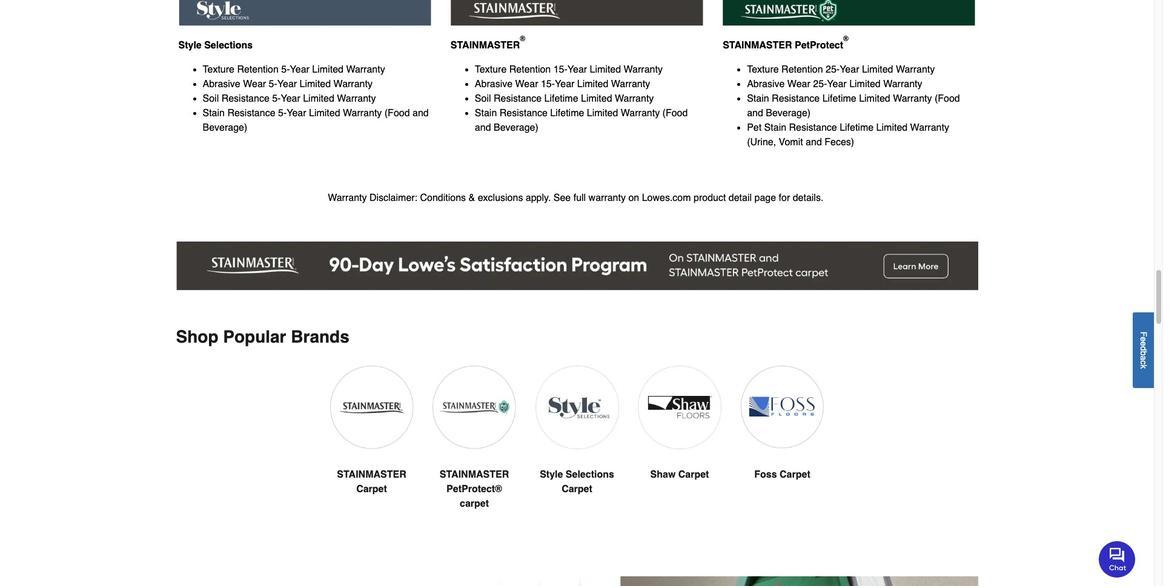Task type: vqa. For each thing, say whether or not it's contained in the screenshot.
the "Holiday"
no



Task type: locate. For each thing, give the bounding box(es) containing it.
year
[[290, 64, 310, 75], [568, 64, 587, 75], [840, 64, 860, 75], [277, 79, 297, 90], [555, 79, 575, 90], [827, 79, 847, 90], [281, 93, 300, 104], [287, 108, 306, 119]]

texture inside "texture retention 15-year limited warranty abrasive wear 15-year limited warranty soil resistance lifetime limited warranty stain resistance lifetime limited warranty (food and beverage)"
[[475, 64, 507, 75]]

3 abrasive from the left
[[747, 79, 785, 90]]

abrasive
[[203, 79, 240, 90], [475, 79, 513, 90], [747, 79, 785, 90]]

see
[[554, 193, 571, 204]]

abrasive down style selections on the top of page
[[203, 79, 240, 90]]

style inside style selections carpet
[[540, 470, 563, 481]]

shop
[[176, 327, 218, 346]]

texture
[[203, 64, 235, 75], [475, 64, 507, 75], [747, 64, 779, 75]]

0 vertical spatial selections
[[204, 40, 253, 51]]

selections for style selections carpet
[[566, 470, 614, 481]]

2 horizontal spatial wear
[[788, 79, 811, 90]]

90-day lowe's satisfaction program on stainmaster and stainmaster pet protect carpet. image
[[176, 242, 978, 291]]

warranty
[[346, 64, 385, 75], [624, 64, 663, 75], [896, 64, 935, 75], [334, 79, 373, 90], [611, 79, 650, 90], [884, 79, 923, 90], [337, 93, 376, 104], [615, 93, 654, 104], [893, 93, 932, 104], [343, 108, 382, 119], [621, 108, 660, 119], [911, 122, 950, 133], [328, 193, 367, 204]]

style
[[178, 40, 202, 51], [540, 470, 563, 481]]

abrasive for abrasive wear 5-year limited warranty
[[203, 79, 240, 90]]

1 vertical spatial style
[[540, 470, 563, 481]]

warranty disclaimer: conditions & exclusions apply. see full warranty on lowes.com product detail page for details.
[[328, 193, 827, 204]]

e up d on the right bottom
[[1139, 337, 1149, 342]]

1 soil from the left
[[203, 93, 219, 104]]

stainmaster
[[451, 40, 520, 51], [723, 40, 792, 51], [337, 470, 406, 481], [440, 470, 509, 481]]

selections for style selections
[[204, 40, 253, 51]]

0 horizontal spatial selections
[[204, 40, 253, 51]]

0 horizontal spatial texture
[[203, 64, 235, 75]]

1 retention from the left
[[237, 64, 279, 75]]

retention down style selections on the top of page
[[237, 64, 279, 75]]

abrasive inside "texture retention 15-year limited warranty abrasive wear 15-year limited warranty soil resistance lifetime limited warranty stain resistance lifetime limited warranty (food and beverage)"
[[475, 79, 513, 90]]

full
[[574, 193, 586, 204]]

stain inside "texture retention 15-year limited warranty abrasive wear 15-year limited warranty soil resistance lifetime limited warranty stain resistance lifetime limited warranty (food and beverage)"
[[475, 108, 497, 119]]

and inside "texture retention 15-year limited warranty abrasive wear 15-year limited warranty soil resistance lifetime limited warranty stain resistance lifetime limited warranty (food and beverage)"
[[475, 122, 491, 133]]

3 wear from the left
[[788, 79, 811, 90]]

25-
[[826, 64, 840, 75], [813, 79, 827, 90]]

2 abrasive from the left
[[475, 79, 513, 90]]

® inside stainmaster ®
[[520, 34, 525, 43]]

resistance
[[222, 93, 270, 104], [494, 93, 542, 104], [772, 93, 820, 104], [228, 108, 275, 119], [500, 108, 548, 119], [789, 122, 837, 133]]

wear down 'stainmaster petprotect ®'
[[788, 79, 811, 90]]

®
[[520, 34, 525, 43], [844, 34, 849, 43]]

0 horizontal spatial soil
[[203, 93, 219, 104]]

1 horizontal spatial abrasive
[[475, 79, 513, 90]]

1 vertical spatial 15-
[[541, 79, 555, 90]]

0 horizontal spatial ®
[[520, 34, 525, 43]]

wear inside texture retention 5-year limited warranty abrasive wear 5-year limited warranty soil resistance 5-year limited warranty stain resistance 5-year limited warranty (food and beverage)
[[243, 79, 266, 90]]

soil down stainmaster ®
[[475, 93, 491, 104]]

texture down style selections on the top of page
[[203, 64, 235, 75]]

and
[[413, 108, 429, 119], [747, 108, 764, 119], [475, 122, 491, 133], [806, 137, 822, 148]]

0 horizontal spatial wear
[[243, 79, 266, 90]]

1 horizontal spatial selections
[[566, 470, 614, 481]]

retention inside "texture retention 15-year limited warranty abrasive wear 15-year limited warranty soil resistance lifetime limited warranty stain resistance lifetime limited warranty (food and beverage)"
[[510, 64, 551, 75]]

® down a child playing with a dog in a living room with stainmaster pet protect carpet. image at the top
[[844, 34, 849, 43]]

stainmaster for carpet
[[337, 470, 406, 481]]

1 texture from the left
[[203, 64, 235, 75]]

carpet inside style selections carpet
[[562, 484, 593, 495]]

1 vertical spatial selections
[[566, 470, 614, 481]]

abrasive down stainmaster ®
[[475, 79, 513, 90]]

texture down stainmaster ®
[[475, 64, 507, 75]]

selections
[[204, 40, 253, 51], [566, 470, 614, 481]]

abrasive for abrasive wear 15-year limited warranty
[[475, 79, 513, 90]]

retention down petprotect
[[782, 64, 823, 75]]

brands
[[291, 327, 350, 346]]

vomit
[[779, 137, 803, 148]]

e up b
[[1139, 342, 1149, 346]]

f
[[1139, 332, 1149, 337]]

2 horizontal spatial texture
[[747, 64, 779, 75]]

stainmaster for petprotect®
[[440, 470, 509, 481]]

2 soil from the left
[[475, 93, 491, 104]]

beverage) inside texture retention 5-year limited warranty abrasive wear 5-year limited warranty soil resistance 5-year limited warranty stain resistance 5-year limited warranty (food and beverage)
[[203, 122, 247, 133]]

0 horizontal spatial beverage)
[[203, 122, 247, 133]]

wear inside "texture retention 15-year limited warranty abrasive wear 15-year limited warranty soil resistance lifetime limited warranty stain resistance lifetime limited warranty (food and beverage)"
[[515, 79, 538, 90]]

1 horizontal spatial beverage)
[[494, 122, 539, 133]]

2 texture from the left
[[475, 64, 507, 75]]

shaw logo. image
[[638, 366, 722, 449]]

3 texture from the left
[[747, 64, 779, 75]]

style selections carpet link
[[536, 366, 619, 526]]

disclaimer:
[[370, 193, 418, 204]]

and inside texture retention 5-year limited warranty abrasive wear 5-year limited warranty soil resistance 5-year limited warranty stain resistance 5-year limited warranty (food and beverage)
[[413, 108, 429, 119]]

1 horizontal spatial retention
[[510, 64, 551, 75]]

soil
[[203, 93, 219, 104], [475, 93, 491, 104]]

on
[[629, 193, 639, 204]]

stain inside texture retention 5-year limited warranty abrasive wear 5-year limited warranty soil resistance 5-year limited warranty stain resistance 5-year limited warranty (food and beverage)
[[203, 108, 225, 119]]

1 horizontal spatial texture
[[475, 64, 507, 75]]

1 horizontal spatial style
[[540, 470, 563, 481]]

abrasive up pet
[[747, 79, 785, 90]]

5-
[[281, 64, 290, 75], [269, 79, 277, 90], [272, 93, 281, 104], [278, 108, 287, 119]]

beverage)
[[766, 108, 811, 119], [203, 122, 247, 133], [494, 122, 539, 133]]

warranty
[[589, 193, 626, 204]]

2 wear from the left
[[515, 79, 538, 90]]

carpet for foss carpet
[[780, 470, 811, 481]]

2 horizontal spatial abrasive
[[747, 79, 785, 90]]

retention
[[237, 64, 279, 75], [510, 64, 551, 75], [782, 64, 823, 75]]

shaw
[[651, 470, 676, 481]]

wear for 5-
[[243, 79, 266, 90]]

2 horizontal spatial retention
[[782, 64, 823, 75]]

1 ® from the left
[[520, 34, 525, 43]]

2 ® from the left
[[844, 34, 849, 43]]

wear for 25-
[[788, 79, 811, 90]]

f e e d b a c k
[[1139, 332, 1149, 369]]

chat invite button image
[[1099, 541, 1136, 578]]

texture down 'stainmaster petprotect ®'
[[747, 64, 779, 75]]

feces)
[[825, 137, 855, 148]]

stainmaster for petprotect
[[723, 40, 792, 51]]

2 horizontal spatial (food
[[935, 93, 960, 104]]

carpet
[[679, 470, 709, 481], [780, 470, 811, 481], [356, 484, 387, 495], [562, 484, 593, 495]]

selections inside style selections carpet
[[566, 470, 614, 481]]

0 horizontal spatial abrasive
[[203, 79, 240, 90]]

texture retention 25-year limited warranty abrasive wear 25-year limited warranty stain resistance lifetime limited warranty (food and beverage) pet stain resistance lifetime limited warranty (urine, vomit and feces)
[[747, 64, 960, 148]]

3 retention from the left
[[782, 64, 823, 75]]

0 horizontal spatial retention
[[237, 64, 279, 75]]

carpet inside stainmaster carpet
[[356, 484, 387, 495]]

soil down style selections on the top of page
[[203, 93, 219, 104]]

texture inside texture retention 5-year limited warranty abrasive wear 5-year limited warranty soil resistance 5-year limited warranty stain resistance 5-year limited warranty (food and beverage)
[[203, 64, 235, 75]]

soil inside "texture retention 15-year limited warranty abrasive wear 15-year limited warranty soil resistance lifetime limited warranty stain resistance lifetime limited warranty (food and beverage)"
[[475, 93, 491, 104]]

2 retention from the left
[[510, 64, 551, 75]]

wear
[[243, 79, 266, 90], [515, 79, 538, 90], [788, 79, 811, 90]]

carpet
[[460, 499, 489, 510]]

1 abrasive from the left
[[203, 79, 240, 90]]

0 vertical spatial style
[[178, 40, 202, 51]]

a modern living room with gray stainmaster carpet, a blue couch and two white accent chairs. image
[[451, 0, 704, 26]]

carpet for stainmaster carpet
[[356, 484, 387, 495]]

wear for 15-
[[515, 79, 538, 90]]

soil inside texture retention 5-year limited warranty abrasive wear 5-year limited warranty soil resistance 5-year limited warranty stain resistance 5-year limited warranty (food and beverage)
[[203, 93, 219, 104]]

(food
[[935, 93, 960, 104], [385, 108, 410, 119], [663, 108, 688, 119]]

0 horizontal spatial (food
[[385, 108, 410, 119]]

e
[[1139, 337, 1149, 342], [1139, 342, 1149, 346]]

0 vertical spatial 25-
[[826, 64, 840, 75]]

0 vertical spatial 15-
[[554, 64, 568, 75]]

1 e from the top
[[1139, 337, 1149, 342]]

1 horizontal spatial wear
[[515, 79, 538, 90]]

texture for texture retention 5-year limited warranty abrasive wear 5-year limited warranty soil resistance 5-year limited warranty stain resistance 5-year limited warranty (food and beverage)
[[203, 64, 235, 75]]

1 horizontal spatial soil
[[475, 93, 491, 104]]

stain
[[747, 93, 769, 104], [203, 108, 225, 119], [475, 108, 497, 119], [765, 122, 787, 133]]

retention inside texture retention 25-year limited warranty abrasive wear 25-year limited warranty stain resistance lifetime limited warranty (food and beverage) pet stain resistance lifetime limited warranty (urine, vomit and feces)
[[782, 64, 823, 75]]

2 horizontal spatial beverage)
[[766, 108, 811, 119]]

texture inside texture retention 25-year limited warranty abrasive wear 25-year limited warranty stain resistance lifetime limited warranty (food and beverage) pet stain resistance lifetime limited warranty (urine, vomit and feces)
[[747, 64, 779, 75]]

(food inside texture retention 5-year limited warranty abrasive wear 5-year limited warranty soil resistance 5-year limited warranty stain resistance 5-year limited warranty (food and beverage)
[[385, 108, 410, 119]]

1 wear from the left
[[243, 79, 266, 90]]

15-
[[554, 64, 568, 75], [541, 79, 555, 90]]

retention down stainmaster ®
[[510, 64, 551, 75]]

abrasive inside texture retention 25-year limited warranty abrasive wear 25-year limited warranty stain resistance lifetime limited warranty (food and beverage) pet stain resistance lifetime limited warranty (urine, vomit and feces)
[[747, 79, 785, 90]]

lifetime
[[545, 93, 579, 104], [823, 93, 857, 104], [550, 108, 584, 119], [840, 122, 874, 133]]

wear down style selections on the top of page
[[243, 79, 266, 90]]

retention inside texture retention 5-year limited warranty abrasive wear 5-year limited warranty soil resistance 5-year limited warranty stain resistance 5-year limited warranty (food and beverage)
[[237, 64, 279, 75]]

(food inside "texture retention 15-year limited warranty abrasive wear 15-year limited warranty soil resistance lifetime limited warranty stain resistance lifetime limited warranty (food and beverage)"
[[663, 108, 688, 119]]

1 horizontal spatial (food
[[663, 108, 688, 119]]

foss logo. image
[[741, 366, 824, 449]]

stainmaster for ®
[[451, 40, 520, 51]]

abrasive inside texture retention 5-year limited warranty abrasive wear 5-year limited warranty soil resistance 5-year limited warranty stain resistance 5-year limited warranty (food and beverage)
[[203, 79, 240, 90]]

0 horizontal spatial style
[[178, 40, 202, 51]]

1 horizontal spatial ®
[[844, 34, 849, 43]]

a light gray bedroom with beige style selections carpet, white bedding and two white nightstands. image
[[178, 0, 431, 26]]

foss
[[755, 470, 777, 481]]

petprotect
[[795, 40, 844, 51]]

stainmaster inside stainmaster ®
[[451, 40, 520, 51]]

wear inside texture retention 25-year limited warranty abrasive wear 25-year limited warranty stain resistance lifetime limited warranty (food and beverage) pet stain resistance lifetime limited warranty (urine, vomit and feces)
[[788, 79, 811, 90]]

stainmaster inside 'stainmaster petprotect ®'
[[723, 40, 792, 51]]

® down a modern living room with gray stainmaster carpet, a blue couch and two white accent chairs. image
[[520, 34, 525, 43]]

limited
[[312, 64, 344, 75], [590, 64, 621, 75], [862, 64, 894, 75], [300, 79, 331, 90], [577, 79, 609, 90], [850, 79, 881, 90], [303, 93, 334, 104], [581, 93, 612, 104], [859, 93, 891, 104], [309, 108, 340, 119], [587, 108, 618, 119], [877, 122, 908, 133]]

retention for 5-
[[237, 64, 279, 75]]

wear down stainmaster ®
[[515, 79, 538, 90]]



Task type: describe. For each thing, give the bounding box(es) containing it.
stainmaster ®
[[451, 34, 525, 51]]

product
[[694, 193, 726, 204]]

texture for texture retention 25-year limited warranty abrasive wear 25-year limited warranty stain resistance lifetime limited warranty (food and beverage) pet stain resistance lifetime limited warranty (urine, vomit and feces)
[[747, 64, 779, 75]]

c
[[1139, 360, 1149, 365]]

a child playing with a dog in a living room with stainmaster pet protect carpet. image
[[723, 0, 976, 26]]

popular
[[223, 327, 286, 346]]

abrasive for abrasive wear 25-year limited warranty
[[747, 79, 785, 90]]

stainmaster petprotect® carpet
[[440, 470, 509, 510]]

stainmaster logo. image
[[330, 366, 413, 449]]

style selections logo. image
[[536, 366, 619, 449]]

foss carpet
[[755, 470, 811, 481]]

soil for soil resistance lifetime limited warranty
[[475, 93, 491, 104]]

exclusions
[[478, 193, 523, 204]]

® inside 'stainmaster petprotect ®'
[[844, 34, 849, 43]]

retention for 25-
[[782, 64, 823, 75]]

apply.
[[526, 193, 551, 204]]

beverage) inside texture retention 25-year limited warranty abrasive wear 25-year limited warranty stain resistance lifetime limited warranty (food and beverage) pet stain resistance lifetime limited warranty (urine, vomit and feces)
[[766, 108, 811, 119]]

lowes.com
[[642, 193, 691, 204]]

style selections carpet
[[540, 470, 614, 495]]

page
[[755, 193, 776, 204]]

foss carpet link
[[741, 366, 824, 512]]

detail
[[729, 193, 752, 204]]

style for style selections carpet
[[540, 470, 563, 481]]

texture retention 15-year limited warranty abrasive wear 15-year limited warranty soil resistance lifetime limited warranty stain resistance lifetime limited warranty (food and beverage)
[[475, 64, 688, 133]]

style for style selections
[[178, 40, 202, 51]]

texture for texture retention 15-year limited warranty abrasive wear 15-year limited warranty soil resistance lifetime limited warranty stain resistance lifetime limited warranty (food and beverage)
[[475, 64, 507, 75]]

stainmaster carpet
[[337, 470, 406, 495]]

soil for soil resistance 5-year limited warranty
[[203, 93, 219, 104]]

f e e d b a c k button
[[1133, 312, 1155, 388]]

k
[[1139, 365, 1149, 369]]

for
[[779, 193, 790, 204]]

retention for 15-
[[510, 64, 551, 75]]

(food inside texture retention 25-year limited warranty abrasive wear 25-year limited warranty stain resistance lifetime limited warranty (food and beverage) pet stain resistance lifetime limited warranty (urine, vomit and feces)
[[935, 93, 960, 104]]

shop popular brands
[[176, 327, 350, 346]]

pet
[[747, 122, 762, 133]]

d
[[1139, 346, 1149, 351]]

stainmaster carpet link
[[330, 366, 413, 526]]

shaw carpet link
[[638, 366, 722, 512]]

2 e from the top
[[1139, 342, 1149, 346]]

details.
[[793, 193, 824, 204]]

rent a carpet cleaner today from your local lowe's. learn more. image
[[176, 577, 978, 587]]

1 vertical spatial 25-
[[813, 79, 827, 90]]

shaw carpet
[[651, 470, 709, 481]]

carpet for shaw carpet
[[679, 470, 709, 481]]

&
[[469, 193, 475, 204]]

b
[[1139, 351, 1149, 356]]

beverage) inside "texture retention 15-year limited warranty abrasive wear 15-year limited warranty soil resistance lifetime limited warranty stain resistance lifetime limited warranty (food and beverage)"
[[494, 122, 539, 133]]

stainmaster petprotect logo. image
[[433, 366, 516, 449]]

stainmaster petprotect® carpet link
[[433, 366, 516, 541]]

petprotect®
[[447, 484, 502, 495]]

(urine,
[[747, 137, 776, 148]]

conditions
[[420, 193, 466, 204]]

texture retention 5-year limited warranty abrasive wear 5-year limited warranty soil resistance 5-year limited warranty stain resistance 5-year limited warranty (food and beverage)
[[203, 64, 429, 133]]

a
[[1139, 356, 1149, 361]]

style selections
[[178, 40, 253, 51]]

stainmaster petprotect ®
[[723, 34, 849, 51]]



